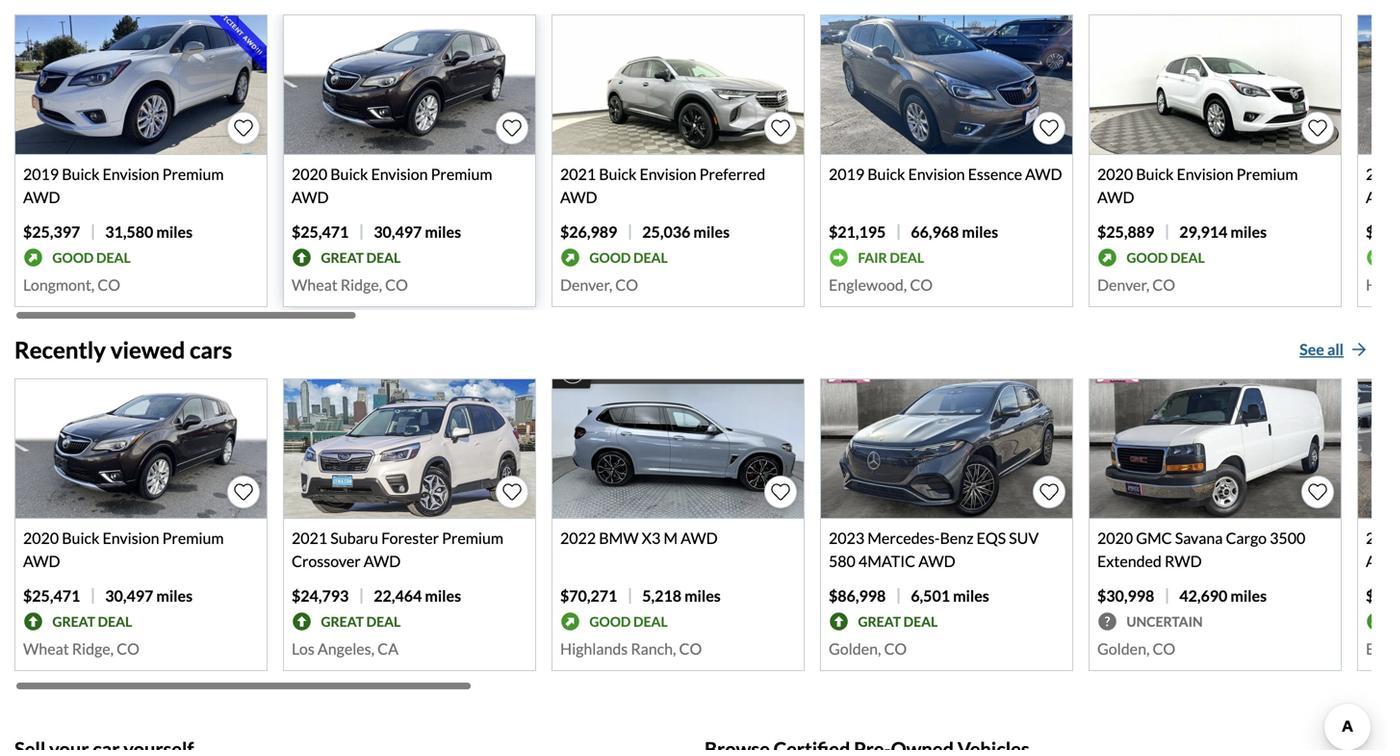 Task type: describe. For each thing, give the bounding box(es) containing it.
recently
[[14, 336, 106, 363]]

1 horizontal spatial 2020 buick envision premium awd image
[[284, 16, 536, 154]]

premium inside the 2021 subaru forester premium crossover awd
[[442, 529, 504, 548]]

22,464 miles
[[374, 587, 461, 606]]

0 horizontal spatial $25,471
[[23, 587, 80, 606]]

eng
[[1367, 640, 1387, 659]]

$86,998
[[829, 587, 886, 606]]

$35
[[1367, 587, 1387, 606]]

hig
[[1367, 276, 1387, 294]]

good deal for $70,271
[[590, 614, 668, 630]]

golden, co for $30,998
[[1098, 640, 1176, 659]]

2021 buick envision preferred awd
[[561, 165, 766, 207]]

great deal for 2021 subaru forester premium crossover awd image
[[321, 614, 401, 630]]

awd for 2019 buick envision premium awd image
[[23, 188, 60, 207]]

2023
[[829, 529, 865, 548]]

co for 2020 gmc savana cargo 3500 extended rwd
[[1153, 640, 1176, 659]]

2021 for 2021 buick envision preferred awd
[[561, 165, 596, 184]]

good deal for $26,989
[[590, 250, 668, 266]]

$24,793
[[292, 587, 349, 606]]

2022 buick encore gx preferred awd image
[[1359, 16, 1387, 154]]

awd for the left 2020 buick envision premium awd image
[[23, 552, 60, 571]]

$70,271
[[561, 587, 618, 606]]

good for $26,989
[[590, 250, 631, 266]]

2023 mercedes-benz eqs suv 580 4matic awd
[[829, 529, 1039, 571]]

1 horizontal spatial 30,497
[[374, 223, 422, 241]]

2020 buick envision premium awd for middle 2020 buick envision premium awd image
[[292, 165, 493, 207]]

see all image
[[1352, 342, 1368, 358]]

$23
[[1367, 223, 1387, 241]]

4matic
[[859, 552, 916, 571]]

25,036
[[643, 223, 691, 241]]

great for 2021 subaru forester premium crossover awd image
[[321, 614, 364, 630]]

co for 2021 buick envision preferred awd
[[616, 276, 639, 294]]

31,580
[[105, 223, 153, 241]]

miles for 2023 mercedes-benz eqs suv 580 4matic awd image
[[954, 587, 990, 606]]

25,036 miles
[[643, 223, 730, 241]]

3500
[[1271, 529, 1306, 548]]

2020 for 2020 gmc savana cargo 3500 extended rwd image
[[1098, 529, 1134, 548]]

cars
[[190, 336, 232, 363]]

englewood,
[[829, 276, 908, 294]]

1 horizontal spatial wheat
[[292, 276, 338, 294]]

2020 for middle 2020 buick envision premium awd image
[[292, 165, 328, 184]]

crossover
[[292, 552, 361, 571]]

co for 2023 mercedes-benz eqs suv 580 4matic awd
[[885, 640, 907, 659]]

viewed
[[110, 336, 185, 363]]

wheat ridge, co for middle 2020 buick envision premium awd image
[[292, 276, 408, 294]]

2021 for 2021 subaru forester premium crossover awd
[[292, 529, 328, 548]]

envision inside 2021 buick envision preferred awd
[[640, 165, 697, 184]]

2023 mercedes-benz eqs suv 580 4matic awd image
[[822, 380, 1073, 518]]

deal for 2019 buick envision essence awd image
[[890, 250, 925, 266]]

golden, for $30,998
[[1098, 640, 1150, 659]]

awd for 2021 buick envision preferred awd image
[[561, 188, 598, 207]]

2019 buick envision essence awd image
[[822, 16, 1073, 154]]

good for $70,271
[[590, 614, 631, 630]]

cargo
[[1227, 529, 1268, 548]]

2019 buick envision essence awd
[[829, 165, 1063, 184]]

co for 2020 buick envision premium awd
[[1153, 276, 1176, 294]]

$25,397
[[23, 223, 80, 241]]

m
[[664, 529, 678, 548]]

fair
[[859, 250, 888, 266]]

1 vertical spatial wheat
[[23, 640, 69, 659]]

essence
[[969, 165, 1023, 184]]

extended
[[1098, 552, 1162, 571]]

miles for 2019 buick envision essence awd image
[[963, 223, 999, 241]]

denver, for $25,889
[[1098, 276, 1150, 294]]

highlands
[[561, 640, 628, 659]]

golden, co for $86,998
[[829, 640, 907, 659]]

denver, co for $26,989
[[561, 276, 639, 294]]

miles for 2020 gmc savana cargo 3500 extended rwd image
[[1231, 587, 1268, 606]]

6,501
[[911, 587, 951, 606]]

premium inside 2019 buick envision premium awd
[[162, 165, 224, 184]]

6,501 miles
[[911, 587, 990, 606]]

2019 for 2019 buick envision premium awd
[[23, 165, 59, 184]]

wheat ridge, co for the left 2020 buick envision premium awd image
[[23, 640, 140, 659]]

highlands ranch, co
[[561, 640, 702, 659]]

buick inside 2021 buick envision preferred awd
[[599, 165, 637, 184]]

$21,195
[[829, 223, 886, 241]]

co for 2019 buick envision premium awd
[[98, 276, 120, 294]]

5,218
[[643, 587, 682, 606]]

2019 for 2019 buick envision essence awd
[[829, 165, 865, 184]]

great deal for middle 2020 buick envision premium awd image
[[321, 250, 401, 266]]

subaru
[[331, 529, 379, 548]]

deal for 2019 buick envision premium awd image
[[96, 250, 131, 266]]

66,968 miles
[[911, 223, 999, 241]]

miles for 2021 buick envision preferred awd image
[[694, 223, 730, 241]]

uncertain
[[1127, 614, 1204, 630]]

preferred
[[700, 165, 766, 184]]

2020 for the right 2020 buick envision premium awd image
[[1098, 165, 1134, 184]]

2020 gmc savana cargo 3500 extended rwd image
[[1090, 380, 1342, 518]]

66,968
[[911, 223, 960, 241]]

2020 buick envision premium awd for the right 2020 buick envision premium awd image
[[1098, 165, 1299, 207]]

good deal for $25,889
[[1127, 250, 1206, 266]]

1 vertical spatial 30,497 miles
[[105, 587, 193, 606]]

see
[[1300, 340, 1325, 359]]

1 horizontal spatial 30,497 miles
[[374, 223, 461, 241]]

1 horizontal spatial $25,471
[[292, 223, 349, 241]]

denver, for $26,989
[[561, 276, 613, 294]]



Task type: locate. For each thing, give the bounding box(es) containing it.
savana
[[1176, 529, 1224, 548]]

2021 subaru forester premium crossover awd image
[[284, 380, 536, 518]]

2020 buick envision premium awd
[[292, 165, 493, 207], [1098, 165, 1299, 207], [23, 529, 224, 571]]

1 vertical spatial $25,471
[[23, 587, 80, 606]]

2 denver, co from the left
[[1098, 276, 1176, 294]]

ca
[[378, 640, 399, 659]]

denver, co down $26,989
[[561, 276, 639, 294]]

42,690
[[1180, 587, 1228, 606]]

2020 buick envision premium awd for the left 2020 buick envision premium awd image
[[23, 529, 224, 571]]

2021 subaru forester premium crossover awd
[[292, 529, 504, 571]]

good deal down the 25,036
[[590, 250, 668, 266]]

$30,998
[[1098, 587, 1155, 606]]

awd
[[1026, 165, 1063, 184], [23, 188, 60, 207], [292, 188, 329, 207], [561, 188, 598, 207], [1098, 188, 1135, 207], [681, 529, 718, 548], [23, 552, 60, 571], [364, 552, 401, 571], [919, 552, 956, 571]]

2019 up $25,397
[[23, 165, 59, 184]]

2020 inside "2020 gmc savana cargo 3500 extended rwd"
[[1098, 529, 1134, 548]]

deal
[[96, 250, 131, 266], [367, 250, 401, 266], [634, 250, 668, 266], [890, 250, 925, 266], [1171, 250, 1206, 266], [98, 614, 132, 630], [367, 614, 401, 630], [634, 614, 668, 630], [904, 614, 938, 630]]

29,914
[[1180, 223, 1228, 241]]

0 horizontal spatial 2021
[[292, 529, 328, 548]]

awd inside 2021 buick envision preferred awd
[[561, 188, 598, 207]]

2019 buick envision premium awd image
[[15, 16, 267, 154]]

0 vertical spatial 2021
[[561, 165, 596, 184]]

eqs
[[977, 529, 1007, 548]]

0 horizontal spatial 2019
[[23, 165, 59, 184]]

202 up $35
[[1367, 529, 1387, 571]]

1 vertical spatial 2021
[[292, 529, 328, 548]]

1 202 from the top
[[1367, 165, 1387, 207]]

golden, co
[[829, 640, 907, 659], [1098, 640, 1176, 659]]

x3
[[642, 529, 661, 548]]

1 vertical spatial 202
[[1367, 529, 1387, 571]]

1 golden, co from the left
[[829, 640, 907, 659]]

good deal for $25,397
[[52, 250, 131, 266]]

1 horizontal spatial wheat ridge, co
[[292, 276, 408, 294]]

denver, co
[[561, 276, 639, 294], [1098, 276, 1176, 294]]

good for $25,889
[[1127, 250, 1169, 266]]

golden, down $86,998
[[829, 640, 882, 659]]

2 2019 from the left
[[829, 165, 865, 184]]

1 horizontal spatial denver,
[[1098, 276, 1150, 294]]

awd for middle 2020 buick envision premium awd image
[[292, 188, 329, 207]]

2019 buick envision premium awd
[[23, 165, 224, 207]]

2021 buick envision preferred awd image
[[553, 16, 804, 154]]

2021 inside 2021 buick envision preferred awd
[[561, 165, 596, 184]]

0 horizontal spatial golden,
[[829, 640, 882, 659]]

0 horizontal spatial denver, co
[[561, 276, 639, 294]]

1 vertical spatial ridge,
[[72, 640, 114, 659]]

awd inside 2023 mercedes-benz eqs suv 580 4matic awd
[[919, 552, 956, 571]]

2 golden, co from the left
[[1098, 640, 1176, 659]]

2019 up $21,195
[[829, 165, 865, 184]]

42,690 miles
[[1180, 587, 1268, 606]]

0 vertical spatial 202
[[1367, 165, 1387, 207]]

wheat
[[292, 276, 338, 294], [23, 640, 69, 659]]

suv
[[1010, 529, 1039, 548]]

1 golden, from the left
[[829, 640, 882, 659]]

denver, down $26,989
[[561, 276, 613, 294]]

fair deal
[[859, 250, 925, 266]]

0 horizontal spatial denver,
[[561, 276, 613, 294]]

denver,
[[561, 276, 613, 294], [1098, 276, 1150, 294]]

awd for the right 2020 buick envision premium awd image
[[1098, 188, 1135, 207]]

2022 bmw x3 m awd image
[[553, 380, 804, 518]]

1 vertical spatial 30,497
[[105, 587, 153, 606]]

awd for 2019 buick envision essence awd image
[[1026, 165, 1063, 184]]

2020 buick envision premium awd image
[[284, 16, 536, 154], [1090, 16, 1342, 154], [15, 380, 267, 518]]

1 horizontal spatial golden, co
[[1098, 640, 1176, 659]]

benz
[[940, 529, 974, 548]]

2020
[[292, 165, 328, 184], [1098, 165, 1134, 184], [23, 529, 59, 548], [1098, 529, 1134, 548]]

bmw
[[599, 529, 639, 548]]

good deal up the longmont, co
[[52, 250, 131, 266]]

0 vertical spatial ridge,
[[341, 276, 382, 294]]

los angeles, ca
[[292, 640, 399, 659]]

202 for $35
[[1367, 529, 1387, 571]]

2 horizontal spatial 2020 buick envision premium awd image
[[1090, 16, 1342, 154]]

good deal down the '29,914'
[[1127, 250, 1206, 266]]

golden, down uncertain at the bottom right of page
[[1098, 640, 1150, 659]]

30,497
[[374, 223, 422, 241], [105, 587, 153, 606]]

great deal for 2023 mercedes-benz eqs suv 580 4matic awd image
[[859, 614, 938, 630]]

2022 hyundai santa fe calligraphy awd image
[[1359, 380, 1387, 518]]

co
[[98, 276, 120, 294], [385, 276, 408, 294], [616, 276, 639, 294], [910, 276, 933, 294], [1153, 276, 1176, 294], [117, 640, 140, 659], [680, 640, 702, 659], [885, 640, 907, 659], [1153, 640, 1176, 659]]

0 horizontal spatial golden, co
[[829, 640, 907, 659]]

englewood, co
[[829, 276, 933, 294]]

2021 up the crossover
[[292, 529, 328, 548]]

see all link
[[1296, 336, 1372, 363]]

awd inside 2019 buick envision premium awd
[[23, 188, 60, 207]]

buick inside 2019 buick envision premium awd
[[62, 165, 100, 184]]

los
[[292, 640, 315, 659]]

gmc
[[1137, 529, 1173, 548]]

longmont, co
[[23, 276, 120, 294]]

31,580 miles
[[105, 223, 193, 241]]

great deal for the left 2020 buick envision premium awd image
[[52, 614, 132, 630]]

envision
[[103, 165, 159, 184], [371, 165, 428, 184], [640, 165, 697, 184], [909, 165, 966, 184], [1177, 165, 1234, 184], [103, 529, 159, 548]]

2 denver, from the left
[[1098, 276, 1150, 294]]

rwd
[[1165, 552, 1203, 571]]

good deal up highlands ranch, co
[[590, 614, 668, 630]]

0 vertical spatial 30,497
[[374, 223, 422, 241]]

202
[[1367, 165, 1387, 207], [1367, 529, 1387, 571]]

0 horizontal spatial 2020 buick envision premium awd image
[[15, 380, 267, 518]]

0 vertical spatial wheat ridge, co
[[292, 276, 408, 294]]

great for the left 2020 buick envision premium awd image
[[52, 614, 95, 630]]

awd inside the 2021 subaru forester premium crossover awd
[[364, 552, 401, 571]]

co for 2019 buick envision essence awd
[[910, 276, 933, 294]]

miles for 2021 subaru forester premium crossover awd image
[[425, 587, 461, 606]]

great for 2023 mercedes-benz eqs suv 580 4matic awd image
[[859, 614, 901, 630]]

2020 gmc savana cargo 3500 extended rwd
[[1098, 529, 1306, 571]]

$25,889
[[1098, 223, 1155, 241]]

0 horizontal spatial wheat
[[23, 640, 69, 659]]

0 vertical spatial $25,471
[[292, 223, 349, 241]]

30,497 miles
[[374, 223, 461, 241], [105, 587, 193, 606]]

forester
[[381, 529, 439, 548]]

recently viewed cars
[[14, 336, 232, 363]]

golden, co down $86,998
[[829, 640, 907, 659]]

0 vertical spatial wheat
[[292, 276, 338, 294]]

22,464
[[374, 587, 422, 606]]

good for $25,397
[[52, 250, 94, 266]]

golden, co down uncertain at the bottom right of page
[[1098, 640, 1176, 659]]

2021 inside the 2021 subaru forester premium crossover awd
[[292, 529, 328, 548]]

1 horizontal spatial ridge,
[[341, 276, 382, 294]]

deal for 2021 subaru forester premium crossover awd image
[[367, 614, 401, 630]]

2022 bmw x3 m awd
[[561, 529, 718, 548]]

5,218 miles
[[643, 587, 721, 606]]

1 vertical spatial wheat ridge, co
[[23, 640, 140, 659]]

angeles,
[[318, 640, 375, 659]]

202 up $23
[[1367, 165, 1387, 207]]

golden,
[[829, 640, 882, 659], [1098, 640, 1150, 659]]

$26,989
[[561, 223, 618, 241]]

2019 inside 2019 buick envision premium awd
[[23, 165, 59, 184]]

2020 for the left 2020 buick envision premium awd image
[[23, 529, 59, 548]]

0 horizontal spatial 2020 buick envision premium awd
[[23, 529, 224, 571]]

good down $26,989
[[590, 250, 631, 266]]

deal for 2022 bmw x3 m awd image
[[634, 614, 668, 630]]

1 denver, from the left
[[561, 276, 613, 294]]

good up highlands
[[590, 614, 631, 630]]

2 horizontal spatial 2020 buick envision premium awd
[[1098, 165, 1299, 207]]

1 horizontal spatial 2019
[[829, 165, 865, 184]]

good down $25,889
[[1127, 250, 1169, 266]]

1 horizontal spatial 2020 buick envision premium awd
[[292, 165, 493, 207]]

golden, for $86,998
[[829, 640, 882, 659]]

denver, co down $25,889
[[1098, 276, 1176, 294]]

miles for 2022 bmw x3 m awd image
[[685, 587, 721, 606]]

1 horizontal spatial golden,
[[1098, 640, 1150, 659]]

0 horizontal spatial wheat ridge, co
[[23, 640, 140, 659]]

miles
[[156, 223, 193, 241], [425, 223, 461, 241], [694, 223, 730, 241], [963, 223, 999, 241], [1231, 223, 1268, 241], [156, 587, 193, 606], [425, 587, 461, 606], [685, 587, 721, 606], [954, 587, 990, 606], [1231, 587, 1268, 606]]

29,914 miles
[[1180, 223, 1268, 241]]

buick
[[62, 165, 100, 184], [331, 165, 368, 184], [599, 165, 637, 184], [868, 165, 906, 184], [1137, 165, 1174, 184], [62, 529, 100, 548]]

denver, down $25,889
[[1098, 276, 1150, 294]]

miles for 2019 buick envision premium awd image
[[156, 223, 193, 241]]

envision inside 2019 buick envision premium awd
[[103, 165, 159, 184]]

2019
[[23, 165, 59, 184], [829, 165, 865, 184]]

2 golden, from the left
[[1098, 640, 1150, 659]]

premium
[[162, 165, 224, 184], [431, 165, 493, 184], [1237, 165, 1299, 184], [162, 529, 224, 548], [442, 529, 504, 548]]

1 2019 from the left
[[23, 165, 59, 184]]

good
[[52, 250, 94, 266], [590, 250, 631, 266], [1127, 250, 1169, 266], [590, 614, 631, 630]]

ridge,
[[341, 276, 382, 294], [72, 640, 114, 659]]

1 horizontal spatial denver, co
[[1098, 276, 1176, 294]]

great
[[321, 250, 364, 266], [52, 614, 95, 630], [321, 614, 364, 630], [859, 614, 901, 630]]

denver, co for $25,889
[[1098, 276, 1176, 294]]

all
[[1328, 340, 1345, 359]]

2021
[[561, 165, 596, 184], [292, 529, 328, 548]]

awd for 2022 bmw x3 m awd image
[[681, 529, 718, 548]]

2021 up $26,989
[[561, 165, 596, 184]]

ranch,
[[631, 640, 677, 659]]

2022
[[561, 529, 596, 548]]

deal for 2021 buick envision preferred awd image
[[634, 250, 668, 266]]

see all
[[1300, 340, 1345, 359]]

2 202 from the top
[[1367, 529, 1387, 571]]

1 horizontal spatial 2021
[[561, 165, 596, 184]]

good up the longmont, co
[[52, 250, 94, 266]]

deal for 2023 mercedes-benz eqs suv 580 4matic awd image
[[904, 614, 938, 630]]

580
[[829, 552, 856, 571]]

great for middle 2020 buick envision premium awd image
[[321, 250, 364, 266]]

great deal
[[321, 250, 401, 266], [52, 614, 132, 630], [321, 614, 401, 630], [859, 614, 938, 630]]

mercedes-
[[868, 529, 940, 548]]

1 denver, co from the left
[[561, 276, 639, 294]]

0 vertical spatial 30,497 miles
[[374, 223, 461, 241]]

0 horizontal spatial ridge,
[[72, 640, 114, 659]]

202 for $23
[[1367, 165, 1387, 207]]

wheat ridge, co
[[292, 276, 408, 294], [23, 640, 140, 659]]

good deal
[[52, 250, 131, 266], [590, 250, 668, 266], [1127, 250, 1206, 266], [590, 614, 668, 630]]

0 horizontal spatial 30,497 miles
[[105, 587, 193, 606]]

0 horizontal spatial 30,497
[[105, 587, 153, 606]]

longmont,
[[23, 276, 95, 294]]



Task type: vqa. For each thing, say whether or not it's contained in the screenshot.


